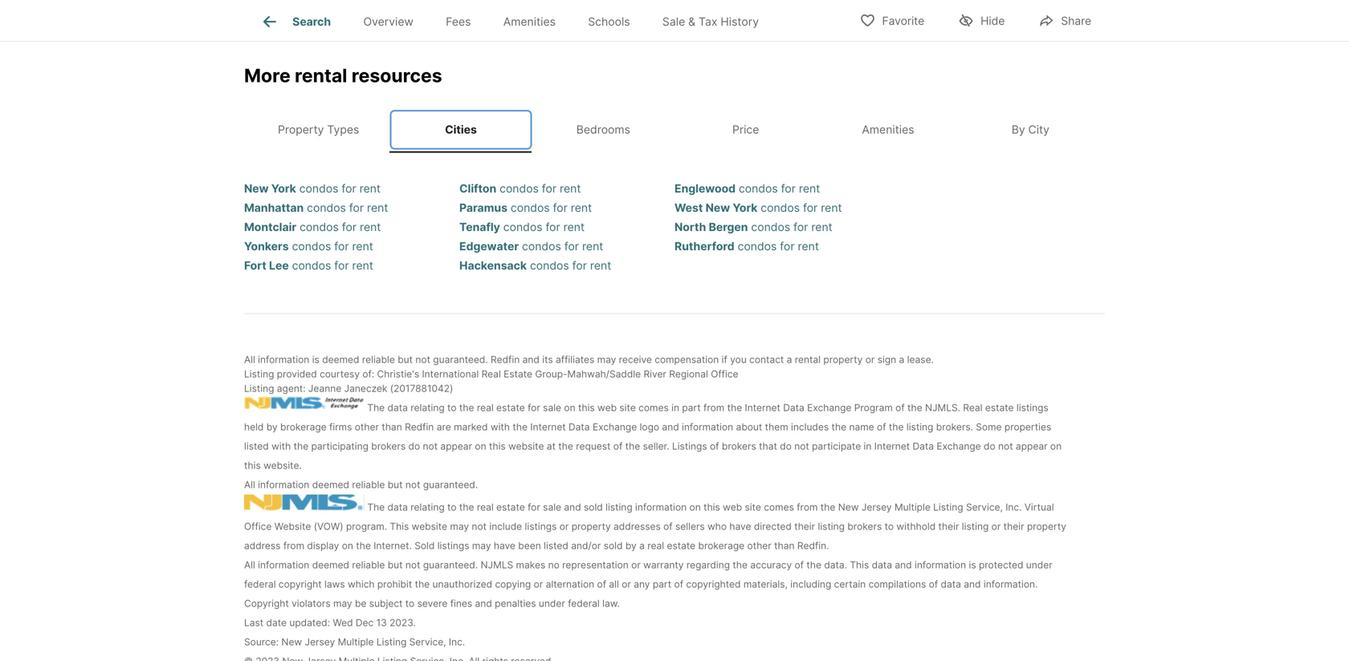 Task type: describe. For each thing, give the bounding box(es) containing it.
1 vertical spatial rental
[[795, 354, 821, 366]]

for inside the data relating to the real estate for sale and sold listing information on this web site comes from the new jersey multiple listing service, inc. virtual office website (vow) program. this website may not include listings or property addresses of sellers who have directed their listing brokers to withhold their listing or their property address from display on the internet. sold listings may have been listed and/or sold by a real estate brokerage other than redfin. all information deemed reliable but not guaranteed. njmls makes no representation or warranty regarding the accuracy of the data. this data and information is protected under federal copyright laws which prohibit the unauthorized copying or alternation of all or any part of copyrighted materials, including certain compilations of data and information. copyright violators may be subject to severe fines and penalties under federal law.
[[528, 502, 540, 513]]

information up provided at the left bottom of the page
[[258, 354, 309, 366]]

for down north bergen condos for rent at the top of the page
[[780, 240, 795, 253]]

data up internet.
[[387, 502, 408, 513]]

than inside the data relating to the real estate for sale on this web site comes in part from the internet data exchange program of the njmls. real estate listings held by brokerage firms other than redfin are marked with the internet data exchange logo and information about them includes the name of the listing brokers. some properties listed with the participating brokers do not appear on this website at the request of the seller. listings of brokers that do not participate in internet data exchange do not appear on this website. all information deemed reliable but not guaranteed.
[[382, 421, 402, 433]]

estate down "sellers"
[[667, 540, 696, 552]]

information up copyright
[[258, 560, 309, 571]]

copyrighted
[[686, 579, 741, 590]]

2 horizontal spatial a
[[899, 354, 904, 366]]

redfin.
[[797, 540, 829, 552]]

comes inside the data relating to the real estate for sale and sold listing information on this web site comes from the new jersey multiple listing service, inc. virtual office website (vow) program. this website may not include listings or property addresses of sellers who have directed their listing brokers to withhold their listing or their property address from display on the internet. sold listings may have been listed and/or sold by a real estate brokerage other than redfin. all information deemed reliable but not guaranteed. njmls makes no representation or warranty regarding the accuracy of the data. this data and information is protected under federal copyright laws which prohibit the unauthorized copying or alternation of all or any part of copyrighted materials, including certain compilations of data and information. copyright violators may be subject to severe fines and penalties under federal law.
[[764, 502, 794, 513]]

and right fines
[[475, 598, 492, 610]]

1 vertical spatial listings
[[525, 521, 557, 533]]

condos up manhattan condos for rent
[[299, 182, 338, 195]]

to left withhold
[[885, 521, 894, 533]]

listing left agent: at the left
[[244, 383, 274, 394]]

display
[[307, 540, 339, 552]]

2 their from the left
[[938, 521, 959, 533]]

by inside the data relating to the real estate for sale and sold listing information on this web site comes from the new jersey multiple listing service, inc. virtual office website (vow) program. this website may not include listings or property addresses of sellers who have directed their listing brokers to withhold their listing or their property address from display on the internet. sold listings may have been listed and/or sold by a real estate brokerage other than redfin. all information deemed reliable but not guaranteed. njmls makes no representation or warranty regarding the accuracy of the data. this data and information is protected under federal copyright laws which prohibit the unauthorized copying or alternation of all or any part of copyrighted materials, including certain compilations of data and information. copyright violators may be subject to severe fines and penalties under federal law.
[[625, 540, 637, 552]]

rent up manhattan condos for rent
[[359, 182, 381, 195]]

the for firms
[[367, 402, 385, 414]]

dec
[[356, 617, 374, 629]]

1 vertical spatial this
[[850, 560, 869, 571]]

0 vertical spatial in
[[671, 402, 679, 414]]

compensation
[[655, 354, 719, 366]]

the right marked
[[513, 421, 528, 433]]

the up website.
[[294, 441, 309, 452]]

for inside the data relating to the real estate for sale on this web site comes in part from the internet data exchange program of the njmls. real estate listings held by brokerage firms other than redfin are marked with the internet data exchange logo and information about them includes the name of the listing brokers. some properties listed with the participating brokers do not appear on this website at the request of the seller. listings of brokers that do not participate in internet data exchange do not appear on this website. all information deemed reliable but not guaranteed.
[[528, 402, 540, 414]]

updated:
[[289, 617, 330, 629]]

the up participate
[[832, 421, 846, 433]]

for down montclair condos for rent
[[334, 240, 349, 253]]

international
[[422, 368, 479, 380]]

and up and/or
[[564, 502, 581, 513]]

2 do from the left
[[780, 441, 792, 452]]

0 vertical spatial exchange
[[807, 402, 852, 414]]

2 horizontal spatial property
[[1027, 521, 1066, 533]]

not down sold
[[405, 560, 420, 571]]

guaranteed. inside the data relating to the real estate for sale on this web site comes in part from the internet data exchange program of the njmls. real estate listings held by brokerage firms other than redfin are marked with the internet data exchange logo and information about them includes the name of the listing brokers. some properties listed with the participating brokers do not appear on this website at the request of the seller. listings of brokers that do not participate in internet data exchange do not appear on this website. all information deemed reliable but not guaranteed.
[[423, 479, 478, 491]]

information down withhold
[[915, 560, 966, 571]]

the up about
[[727, 402, 742, 414]]

2 horizontal spatial from
[[797, 502, 818, 513]]

(2017881042)
[[390, 383, 453, 394]]

condos up north bergen condos for rent at the top of the page
[[761, 201, 800, 215]]

for up north bergen condos for rent at the top of the page
[[803, 201, 818, 215]]

is inside the data relating to the real estate for sale and sold listing information on this web site comes from the new jersey multiple listing service, inc. virtual office website (vow) program. this website may not include listings or property addresses of sellers who have directed their listing brokers to withhold their listing or their property address from display on the internet. sold listings may have been listed and/or sold by a real estate brokerage other than redfin. all information deemed reliable but not guaranteed. njmls makes no representation or warranty regarding the accuracy of the data. this data and information is protected under federal copyright laws which prohibit the unauthorized copying or alternation of all or any part of copyrighted materials, including certain compilations of data and information. copyright violators may be subject to severe fines and penalties under federal law.
[[969, 560, 976, 571]]

to up unauthorized
[[447, 502, 457, 513]]

not left include
[[472, 521, 487, 533]]

copyright
[[279, 579, 322, 590]]

the for this
[[367, 502, 385, 513]]

jeanne
[[308, 383, 341, 394]]

and down protected on the bottom right of the page
[[964, 579, 981, 590]]

rent down west new york condos for rent
[[811, 220, 833, 234]]

for down manhattan condos for rent
[[342, 220, 357, 234]]

0 horizontal spatial federal
[[244, 579, 276, 590]]

for up manhattan condos for rent
[[342, 182, 356, 195]]

(vow)
[[314, 521, 343, 533]]

new inside the data relating to the real estate for sale and sold listing information on this web site comes from the new jersey multiple listing service, inc. virtual office website (vow) program. this website may not include listings or property addresses of sellers who have directed their listing brokers to withhold their listing or their property address from display on the internet. sold listings may have been listed and/or sold by a real estate brokerage other than redfin. all information deemed reliable but not guaranteed. njmls makes no representation or warranty regarding the accuracy of the data. this data and information is protected under federal copyright laws which prohibit the unauthorized copying or alternation of all or any part of copyrighted materials, including certain compilations of data and information. copyright violators may be subject to severe fines and penalties under federal law.
[[838, 502, 859, 513]]

the up marked
[[459, 402, 474, 414]]

be
[[355, 598, 367, 610]]

severe
[[417, 598, 448, 610]]

who
[[708, 521, 727, 533]]

brokerage inside the data relating to the real estate for sale on this web site comes in part from the internet data exchange program of the njmls. real estate listings held by brokerage firms other than redfin are marked with the internet data exchange logo and information about them includes the name of the listing brokers. some properties listed with the participating brokers do not appear on this website at the request of the seller. listings of brokers that do not participate in internet data exchange do not appear on this website. all information deemed reliable but not guaranteed.
[[280, 421, 327, 433]]

hide button
[[945, 4, 1018, 37]]

to up 2023.
[[405, 598, 415, 610]]

0 horizontal spatial listings
[[437, 540, 469, 552]]

on up "sellers"
[[689, 502, 701, 513]]

to inside the data relating to the real estate for sale on this web site comes in part from the internet data exchange program of the njmls. real estate listings held by brokerage firms other than redfin are marked with the internet data exchange logo and information about them includes the name of the listing brokers. some properties listed with the participating brokers do not appear on this website at the request of the seller. listings of brokers that do not participate in internet data exchange do not appear on this website. all information deemed reliable but not guaranteed.
[[447, 402, 457, 414]]

representation
[[562, 560, 629, 571]]

listing left provided at the left bottom of the page
[[244, 368, 274, 380]]

on down marked
[[475, 441, 486, 452]]

condos for montclair condos for rent
[[300, 220, 339, 234]]

1 horizontal spatial property
[[823, 354, 863, 366]]

date
[[266, 617, 287, 629]]

estate down listing provided courtesy of: christie's international real estate group-mahwah/saddle river regional office listing agent: jeanne janeczek (2017881042)
[[496, 402, 525, 414]]

subject
[[369, 598, 403, 610]]

0 vertical spatial amenities tab
[[487, 2, 572, 41]]

materials,
[[743, 579, 788, 590]]

yonkers
[[244, 240, 289, 253]]

on down properties
[[1050, 441, 1062, 452]]

sale & tax history
[[662, 15, 759, 28]]

0 vertical spatial under
[[1026, 560, 1053, 571]]

properties
[[1005, 421, 1051, 433]]

unauthorized
[[432, 579, 492, 590]]

may up mahwah/saddle
[[597, 354, 616, 366]]

sale for on
[[543, 402, 561, 414]]

of right "program"
[[896, 402, 905, 414]]

address
[[244, 540, 281, 552]]

estate up include
[[496, 502, 525, 513]]

of right listings
[[710, 441, 719, 452]]

contact
[[749, 354, 784, 366]]

law.
[[602, 598, 620, 610]]

0 vertical spatial this
[[390, 521, 409, 533]]

for down west new york condos for rent
[[793, 220, 808, 234]]

rent for tenafly condos for rent
[[563, 220, 585, 234]]

may left be
[[333, 598, 352, 610]]

the up severe
[[415, 579, 430, 590]]

2 vertical spatial real
[[647, 540, 664, 552]]

sellers
[[675, 521, 705, 533]]

estate up some
[[985, 402, 1014, 414]]

but inside the data relating to the real estate for sale on this web site comes in part from the internet data exchange program of the njmls. real estate listings held by brokerage firms other than redfin are marked with the internet data exchange logo and information about them includes the name of the listing brokers. some properties listed with the participating brokers do not appear on this website at the request of the seller. listings of brokers that do not participate in internet data exchange do not appear on this website. all information deemed reliable but not guaranteed.
[[388, 479, 403, 491]]

for up edgewater condos for rent
[[546, 220, 560, 234]]

0 vertical spatial york
[[271, 182, 296, 195]]

information up addresses
[[635, 502, 687, 513]]

deemed inside the data relating to the real estate for sale and sold listing information on this web site comes from the new jersey multiple listing service, inc. virtual office website (vow) program. this website may not include listings or property addresses of sellers who have directed their listing brokers to withhold their listing or their property address from display on the internet. sold listings may have been listed and/or sold by a real estate brokerage other than redfin. all information deemed reliable but not guaranteed. njmls makes no representation or warranty regarding the accuracy of the data. this data and information is protected under federal copyright laws which prohibit the unauthorized copying or alternation of all or any part of copyrighted materials, including certain compilations of data and information. copyright violators may be subject to severe fines and penalties under federal law.
[[312, 560, 349, 571]]

for down 'yonkers condos for rent'
[[334, 259, 349, 272]]

directed
[[754, 521, 792, 533]]

sold
[[415, 540, 435, 552]]

laws
[[324, 579, 345, 590]]

share
[[1061, 14, 1091, 28]]

protected
[[979, 560, 1023, 571]]

or up protected on the bottom right of the page
[[992, 521, 1001, 533]]

data inside the data relating to the real estate for sale on this web site comes in part from the internet data exchange program of the njmls. real estate listings held by brokerage firms other than redfin are marked with the internet data exchange logo and information about them includes the name of the listing brokers. some properties listed with the participating brokers do not appear on this website at the request of the seller. listings of brokers that do not participate in internet data exchange do not appear on this website. all information deemed reliable but not guaranteed.
[[387, 402, 408, 414]]

of down warranty
[[674, 579, 683, 590]]

data up compilations
[[872, 560, 892, 571]]

condos down 'yonkers condos for rent'
[[292, 259, 331, 272]]

by
[[1012, 123, 1025, 136]]

the left accuracy
[[733, 560, 748, 571]]

service, inside the data relating to the real estate for sale and sold listing information on this web site comes from the new jersey multiple listing service, inc. virtual office website (vow) program. this website may not include listings or property addresses of sellers who have directed their listing brokers to withhold their listing or their property address from display on the internet. sold listings may have been listed and/or sold by a real estate brokerage other than redfin. all information deemed reliable but not guaranteed. njmls makes no representation or warranty regarding the accuracy of the data. this data and information is protected under federal copyright laws which prohibit the unauthorized copying or alternation of all or any part of copyrighted materials, including certain compilations of data and information. copyright violators may be subject to severe fines and penalties under federal law.
[[966, 502, 1003, 513]]

property types
[[278, 123, 359, 136]]

&
[[688, 15, 696, 28]]

listing up protected on the bottom right of the page
[[962, 521, 989, 533]]

0 vertical spatial but
[[398, 354, 413, 366]]

condos for hackensack condos for rent
[[530, 259, 569, 272]]

by city tab
[[959, 110, 1102, 150]]

the left seller.
[[625, 441, 640, 452]]

of left "sellers"
[[663, 521, 673, 533]]

listing up redfin.
[[818, 521, 845, 533]]

1 horizontal spatial a
[[787, 354, 792, 366]]

or right all
[[622, 579, 631, 590]]

estate
[[504, 368, 532, 380]]

information up listings
[[682, 421, 733, 433]]

and inside the data relating to the real estate for sale on this web site comes in part from the internet data exchange program of the njmls. real estate listings held by brokerage firms other than redfin are marked with the internet data exchange logo and information about them includes the name of the listing brokers. some properties listed with the participating brokers do not appear on this website at the request of the seller. listings of brokers that do not participate in internet data exchange do not appear on this website. all information deemed reliable but not guaranteed.
[[662, 421, 679, 433]]

this left at
[[489, 441, 506, 452]]

0 horizontal spatial internet
[[530, 421, 566, 433]]

the up redfin.
[[821, 502, 835, 513]]

cities tab
[[390, 110, 532, 150]]

the left njmls.
[[907, 402, 922, 414]]

multiple inside the data relating to the real estate for sale and sold listing information on this web site comes from the new jersey multiple listing service, inc. virtual office website (vow) program. this website may not include listings or property addresses of sellers who have directed their listing brokers to withhold their listing or their property address from display on the internet. sold listings may have been listed and/or sold by a real estate brokerage other than redfin. all information deemed reliable but not guaranteed. njmls makes no representation or warranty regarding the accuracy of the data. this data and information is protected under federal copyright laws which prohibit the unauthorized copying or alternation of all or any part of copyrighted materials, including certain compilations of data and information. copyright violators may be subject to severe fines and penalties under federal law.
[[895, 502, 931, 513]]

rent up north bergen condos for rent at the top of the page
[[821, 201, 842, 215]]

or down makes
[[534, 579, 543, 590]]

tax
[[699, 15, 717, 28]]

sale for and
[[543, 502, 561, 513]]

source:
[[244, 637, 279, 648]]

office inside listing provided courtesy of: christie's international real estate group-mahwah/saddle river regional office listing agent: jeanne janeczek (2017881042)
[[711, 368, 738, 380]]

more rental resources
[[244, 64, 442, 87]]

of left all
[[597, 579, 606, 590]]

name
[[849, 421, 874, 433]]

1 horizontal spatial york
[[733, 201, 758, 215]]

0 vertical spatial guaranteed.
[[433, 354, 488, 366]]

condos down west new york condos for rent
[[751, 220, 790, 234]]

overview
[[363, 15, 413, 28]]

website inside the data relating to the real estate for sale on this web site comes in part from the internet data exchange program of the njmls. real estate listings held by brokerage firms other than redfin are marked with the internet data exchange logo and information about them includes the name of the listing brokers. some properties listed with the participating brokers do not appear on this website at the request of the seller. listings of brokers that do not participate in internet data exchange do not appear on this website. all information deemed reliable but not guaranteed.
[[508, 441, 544, 452]]

all information is deemed reliable but not guaranteed. redfin and its affiliates may receive compensation if you contact a rental property or sign a lease.
[[244, 354, 934, 366]]

of right request
[[613, 441, 623, 452]]

web inside the data relating to the real estate for sale on this web site comes in part from the internet data exchange program of the njmls. real estate listings held by brokerage firms other than redfin are marked with the internet data exchange logo and information about them includes the name of the listing brokers. some properties listed with the participating brokers do not appear on this website at the request of the seller. listings of brokers that do not participate in internet data exchange do not appear on this website. all information deemed reliable but not guaranteed.
[[598, 402, 617, 414]]

seller.
[[643, 441, 669, 452]]

information down website.
[[258, 479, 309, 491]]

may up njmls
[[472, 540, 491, 552]]

rent down 'yonkers condos for rent'
[[352, 259, 373, 272]]

include
[[489, 521, 522, 533]]

2 vertical spatial exchange
[[937, 441, 981, 452]]

this left website.
[[244, 460, 261, 472]]

regional
[[669, 368, 708, 380]]

than inside the data relating to the real estate for sale and sold listing information on this web site comes from the new jersey multiple listing service, inc. virtual office website (vow) program. this website may not include listings or property addresses of sellers who have directed their listing brokers to withhold their listing or their property address from display on the internet. sold listings may have been listed and/or sold by a real estate brokerage other than redfin. all information deemed reliable but not guaranteed. njmls makes no representation or warranty regarding the accuracy of the data. this data and information is protected under federal copyright laws which prohibit the unauthorized copying or alternation of all or any part of copyrighted materials, including certain compilations of data and information. copyright violators may be subject to severe fines and penalties under federal law.
[[774, 540, 795, 552]]

information.
[[984, 579, 1038, 590]]

paramus condos for rent
[[459, 201, 592, 215]]

by inside the data relating to the real estate for sale on this web site comes in part from the internet data exchange program of the njmls. real estate listings held by brokerage firms other than redfin are marked with the internet data exchange logo and information about them includes the name of the listing brokers. some properties listed with the participating brokers do not appear on this website at the request of the seller. listings of brokers that do not participate in internet data exchange do not appear on this website. all information deemed reliable but not guaranteed.
[[266, 421, 278, 433]]

englewood condos for rent
[[675, 182, 820, 195]]

if
[[722, 354, 727, 366]]

for up montclair condos for rent
[[349, 201, 364, 215]]

1 vertical spatial with
[[271, 441, 291, 452]]

more rental resources heading
[[244, 64, 1105, 107]]

the data relating to the real estate for sale on this web site comes in part from the internet data exchange program of the njmls. real estate listings held by brokerage firms other than redfin are marked with the internet data exchange logo and information about them includes the name of the listing brokers. some properties listed with the participating brokers do not appear on this website at the request of the seller. listings of brokers that do not participate in internet data exchange do not appear on this website. all information deemed reliable but not guaranteed.
[[244, 402, 1062, 491]]

more
[[244, 64, 290, 87]]

the data relating to the real estate for sale and sold listing information on this web site comes from the new jersey multiple listing service, inc. virtual office website (vow) program. this website may not include listings or property addresses of sellers who have directed their listing brokers to withhold their listing or their property address from display on the internet. sold listings may have been listed and/or sold by a real estate brokerage other than redfin. all information deemed reliable but not guaranteed. njmls makes no representation or warranty regarding the accuracy of the data. this data and information is protected under federal copyright laws which prohibit the unauthorized copying or alternation of all or any part of copyrighted materials, including certain compilations of data and information. copyright violators may be subject to severe fines and penalties under federal law.
[[244, 502, 1066, 610]]

condos for rutherford condos for rent
[[738, 240, 777, 253]]

schools tab
[[572, 2, 646, 41]]

accuracy
[[750, 560, 792, 571]]

fort lee condos for rent
[[244, 259, 373, 272]]

0 vertical spatial sold
[[584, 502, 603, 513]]

other inside the data relating to the real estate for sale on this web site comes in part from the internet data exchange program of the njmls. real estate listings held by brokerage firms other than redfin are marked with the internet data exchange logo and information about them includes the name of the listing brokers. some properties listed with the participating brokers do not appear on this website at the request of the seller. listings of brokers that do not participate in internet data exchange do not appear on this website. all information deemed reliable but not guaranteed.
[[355, 421, 379, 433]]

new up manhattan
[[244, 182, 269, 195]]

makes
[[516, 560, 545, 571]]

on down group- at the left bottom
[[564, 402, 575, 414]]

rent for clifton condos for rent
[[560, 182, 581, 195]]

prohibit
[[377, 579, 412, 590]]

all inside the data relating to the real estate for sale on this web site comes in part from the internet data exchange program of the njmls. real estate listings held by brokerage firms other than redfin are marked with the internet data exchange logo and information about them includes the name of the listing brokers. some properties listed with the participating brokers do not appear on this website at the request of the seller. listings of brokers that do not participate in internet data exchange do not appear on this website. all information deemed reliable but not guaranteed.
[[244, 479, 255, 491]]

no
[[548, 560, 560, 571]]

office inside the data relating to the real estate for sale and sold listing information on this web site comes from the new jersey multiple listing service, inc. virtual office website (vow) program. this website may not include listings or property addresses of sellers who have directed their listing brokers to withhold their listing or their property address from display on the internet. sold listings may have been listed and/or sold by a real estate brokerage other than redfin. all information deemed reliable but not guaranteed. njmls makes no representation or warranty regarding the accuracy of the data. this data and information is protected under federal copyright laws which prohibit the unauthorized copying or alternation of all or any part of copyrighted materials, including certain compilations of data and information. copyright violators may be subject to severe fines and penalties under federal law.
[[244, 521, 272, 533]]

multiple inside last date updated: wed dec 13 2023. source: new jersey multiple listing service, inc.
[[338, 637, 374, 648]]

rutherford condos for rent
[[675, 240, 819, 253]]

withhold
[[897, 521, 936, 533]]

last
[[244, 617, 264, 629]]

penalties
[[495, 598, 536, 610]]

tab list containing property types
[[244, 107, 1105, 153]]

reliable inside the data relating to the real estate for sale on this web site comes in part from the internet data exchange program of the njmls. real estate listings held by brokerage firms other than redfin are marked with the internet data exchange logo and information about them includes the name of the listing brokers. some properties listed with the participating brokers do not appear on this website at the request of the seller. listings of brokers that do not participate in internet data exchange do not appear on this website. all information deemed reliable but not guaranteed.
[[352, 479, 385, 491]]

some
[[976, 421, 1002, 433]]

west
[[675, 201, 703, 215]]

of right compilations
[[929, 579, 938, 590]]

cities
[[445, 123, 477, 136]]

1 horizontal spatial federal
[[568, 598, 600, 610]]

not down includes
[[794, 441, 809, 452]]

of:
[[362, 368, 374, 380]]

types
[[327, 123, 359, 136]]

the right at
[[558, 441, 573, 452]]

listing up addresses
[[606, 502, 633, 513]]

for up hackensack condos for rent
[[564, 240, 579, 253]]

not down are
[[423, 441, 438, 452]]

search link
[[260, 12, 331, 31]]

condos for manhattan condos for rent
[[307, 201, 346, 215]]

rent for edgewater condos for rent
[[582, 240, 603, 253]]

0 vertical spatial reliable
[[362, 354, 395, 366]]

yonkers condos for rent
[[244, 240, 373, 253]]

agent:
[[277, 383, 306, 394]]

on right display
[[342, 540, 353, 552]]

of right name on the right bottom of the page
[[877, 421, 886, 433]]

2 appear from the left
[[1016, 441, 1048, 452]]

0 vertical spatial data
[[783, 402, 804, 414]]

site inside the data relating to the real estate for sale on this web site comes in part from the internet data exchange program of the njmls. real estate listings held by brokerage firms other than redfin are marked with the internet data exchange logo and information about them includes the name of the listing brokers. some properties listed with the participating brokers do not appear on this website at the request of the seller. listings of brokers that do not participate in internet data exchange do not appear on this website. all information deemed reliable but not guaranteed.
[[619, 402, 636, 414]]

jersey inside the data relating to the real estate for sale and sold listing information on this web site comes from the new jersey multiple listing service, inc. virtual office website (vow) program. this website may not include listings or property addresses of sellers who have directed their listing brokers to withhold their listing or their property address from display on the internet. sold listings may have been listed and/or sold by a real estate brokerage other than redfin. all information deemed reliable but not guaranteed. njmls makes no representation or warranty regarding the accuracy of the data. this data and information is protected under federal copyright laws which prohibit the unauthorized copying or alternation of all or any part of copyrighted materials, including certain compilations of data and information. copyright violators may be subject to severe fines and penalties under federal law.
[[862, 502, 892, 513]]

price tab
[[675, 110, 817, 150]]

condos for englewood condos for rent
[[739, 182, 778, 195]]

0 horizontal spatial property
[[572, 521, 611, 533]]

for up paramus condos for rent
[[542, 182, 557, 195]]

1 horizontal spatial have
[[730, 521, 751, 533]]

2 vertical spatial data
[[913, 441, 934, 452]]

hackensack condos for rent
[[459, 259, 611, 272]]

fort
[[244, 259, 266, 272]]

and left its
[[522, 354, 540, 366]]

1 vertical spatial sold
[[604, 540, 623, 552]]

lease.
[[907, 354, 934, 366]]

or up the any
[[631, 560, 641, 571]]

of up including at the right bottom of page
[[795, 560, 804, 571]]

1 vertical spatial data
[[569, 421, 590, 433]]

new inside last date updated: wed dec 13 2023. source: new jersey multiple listing service, inc.
[[281, 637, 302, 648]]

includes
[[791, 421, 829, 433]]

all
[[609, 579, 619, 590]]

including
[[790, 579, 831, 590]]

from inside the data relating to the real estate for sale on this web site comes in part from the internet data exchange program of the njmls. real estate listings held by brokerage firms other than redfin are marked with the internet data exchange logo and information about them includes the name of the listing brokers. some properties listed with the participating brokers do not appear on this website at the request of the seller. listings of brokers that do not participate in internet data exchange do not appear on this website. all information deemed reliable but not guaranteed.
[[704, 402, 725, 414]]

1 do from the left
[[408, 441, 420, 452]]

north
[[675, 220, 706, 234]]

0 horizontal spatial under
[[539, 598, 565, 610]]

2 vertical spatial from
[[283, 540, 304, 552]]

for down edgewater condos for rent
[[572, 259, 587, 272]]

0 vertical spatial deemed
[[322, 354, 359, 366]]

the down "program"
[[889, 421, 904, 433]]

all inside the data relating to the real estate for sale and sold listing information on this web site comes from the new jersey multiple listing service, inc. virtual office website (vow) program. this website may not include listings or property addresses of sellers who have directed their listing brokers to withhold their listing or their property address from display on the internet. sold listings may have been listed and/or sold by a real estate brokerage other than redfin. all information deemed reliable but not guaranteed. njmls makes no representation or warranty regarding the accuracy of the data. this data and information is protected under federal copyright laws which prohibit the unauthorized copying or alternation of all or any part of copyrighted materials, including certain compilations of data and information. copyright violators may be subject to severe fines and penalties under federal law.
[[244, 560, 255, 571]]

copyright
[[244, 598, 289, 610]]

firms
[[329, 421, 352, 433]]

inc. inside last date updated: wed dec 13 2023. source: new jersey multiple listing service, inc.
[[449, 637, 465, 648]]



Task type: vqa. For each thing, say whether or not it's contained in the screenshot.
Tenafly
yes



Task type: locate. For each thing, give the bounding box(es) containing it.
part inside the data relating to the real estate for sale on this web site comes in part from the internet data exchange program of the njmls. real estate listings held by brokerage firms other than redfin are marked with the internet data exchange logo and information about them includes the name of the listing brokers. some properties listed with the participating brokers do not appear on this website at the request of the seller. listings of brokers that do not participate in internet data exchange do not appear on this website. all information deemed reliable but not guaranteed.
[[682, 402, 701, 414]]

1 vertical spatial internet
[[530, 421, 566, 433]]

fees tab
[[430, 2, 487, 41]]

bedrooms tab
[[532, 110, 675, 150]]

multiple up withhold
[[895, 502, 931, 513]]

rent up edgewater condos for rent
[[563, 220, 585, 234]]

1 vertical spatial federal
[[568, 598, 600, 610]]

brokerage
[[280, 421, 327, 433], [698, 540, 745, 552]]

1 horizontal spatial redfin
[[491, 354, 520, 366]]

program
[[854, 402, 893, 414]]

deemed inside the data relating to the real estate for sale on this web site comes in part from the internet data exchange program of the njmls. real estate listings held by brokerage firms other than redfin are marked with the internet data exchange logo and information about them includes the name of the listing brokers. some properties listed with the participating brokers do not appear on this website at the request of the seller. listings of brokers that do not participate in internet data exchange do not appear on this website. all information deemed reliable but not guaranteed.
[[312, 479, 349, 491]]

1 vertical spatial in
[[864, 441, 872, 452]]

1 horizontal spatial rental
[[795, 354, 821, 366]]

a
[[787, 354, 792, 366], [899, 354, 904, 366], [639, 540, 645, 552]]

tenafly condos for rent
[[459, 220, 585, 234]]

condos up hackensack condos for rent
[[522, 240, 561, 253]]

data right compilations
[[941, 579, 961, 590]]

2 tab list from the top
[[244, 107, 1105, 153]]

to up are
[[447, 402, 457, 414]]

is
[[312, 354, 319, 366], [969, 560, 976, 571]]

property types tab
[[247, 110, 390, 150]]

0 horizontal spatial jersey
[[305, 637, 335, 648]]

1 horizontal spatial jersey
[[862, 502, 892, 513]]

this up internet.
[[390, 521, 409, 533]]

data.
[[824, 560, 847, 571]]

listed inside the data relating to the real estate for sale and sold listing information on this web site comes from the new jersey multiple listing service, inc. virtual office website (vow) program. this website may not include listings or property addresses of sellers who have directed their listing brokers to withhold their listing or their property address from display on the internet. sold listings may have been listed and/or sold by a real estate brokerage other than redfin. all information deemed reliable but not guaranteed. njmls makes no representation or warranty regarding the accuracy of the data. this data and information is protected under federal copyright laws which prohibit the unauthorized copying or alternation of all or any part of copyrighted materials, including certain compilations of data and information. copyright violators may be subject to severe fines and penalties under federal law.
[[544, 540, 568, 552]]

warranty
[[643, 560, 684, 571]]

condos down north bergen condos for rent at the top of the page
[[738, 240, 777, 253]]

brokerage inside the data relating to the real estate for sale and sold listing information on this web site comes from the new jersey multiple listing service, inc. virtual office website (vow) program. this website may not include listings or property addresses of sellers who have directed their listing brokers to withhold their listing or their property address from display on the internet. sold listings may have been listed and/or sold by a real estate brokerage other than redfin. all information deemed reliable but not guaranteed. njmls makes no representation or warranty regarding the accuracy of the data. this data and information is protected under federal copyright laws which prohibit the unauthorized copying or alternation of all or any part of copyrighted materials, including certain compilations of data and information. copyright violators may be subject to severe fines and penalties under federal law.
[[698, 540, 745, 552]]

web inside the data relating to the real estate for sale and sold listing information on this web site comes from the new jersey multiple listing service, inc. virtual office website (vow) program. this website may not include listings or property addresses of sellers who have directed their listing brokers to withhold their listing or their property address from display on the internet. sold listings may have been listed and/or sold by a real estate brokerage other than redfin. all information deemed reliable but not guaranteed. njmls makes no representation or warranty regarding the accuracy of the data. this data and information is protected under federal copyright laws which prohibit the unauthorized copying or alternation of all or any part of copyrighted materials, including certain compilations of data and information. copyright violators may be subject to severe fines and penalties under federal law.
[[723, 502, 742, 513]]

brokers.
[[936, 421, 973, 433]]

0 vertical spatial listings
[[1017, 402, 1049, 414]]

1 vertical spatial office
[[244, 521, 272, 533]]

3 do from the left
[[984, 441, 995, 452]]

held
[[244, 421, 264, 433]]

the inside the data relating to the real estate for sale on this web site comes in part from the internet data exchange program of the njmls. real estate listings held by brokerage firms other than redfin are marked with the internet data exchange logo and information about them includes the name of the listing brokers. some properties listed with the participating brokers do not appear on this website at the request of the seller. listings of brokers that do not participate in internet data exchange do not appear on this website. all information deemed reliable but not guaranteed.
[[367, 402, 385, 414]]

reliable up program.
[[352, 479, 385, 491]]

1 vertical spatial york
[[733, 201, 758, 215]]

clifton
[[459, 182, 496, 195]]

condos for paramus condos for rent
[[511, 201, 550, 215]]

1 horizontal spatial than
[[774, 540, 795, 552]]

1 sale from the top
[[543, 402, 561, 414]]

1 horizontal spatial by
[[625, 540, 637, 552]]

1 vertical spatial part
[[653, 579, 671, 590]]

1 vertical spatial have
[[494, 540, 516, 552]]

exchange down brokers. on the right bottom of the page
[[937, 441, 981, 452]]

their
[[794, 521, 815, 533], [938, 521, 959, 533], [1004, 521, 1024, 533]]

for up west new york condos for rent
[[781, 182, 796, 195]]

new down date
[[281, 637, 302, 648]]

website inside the data relating to the real estate for sale and sold listing information on this web site comes from the new jersey multiple listing service, inc. virtual office website (vow) program. this website may not include listings or property addresses of sellers who have directed their listing brokers to withhold their listing or their property address from display on the internet. sold listings may have been listed and/or sold by a real estate brokerage other than redfin. all information deemed reliable but not guaranteed. njmls makes no representation or warranty regarding the accuracy of the data. this data and information is protected under federal copyright laws which prohibit the unauthorized copying or alternation of all or any part of copyrighted materials, including certain compilations of data and information. copyright violators may be subject to severe fines and penalties under federal law.
[[412, 521, 447, 533]]

2 sale from the top
[[543, 502, 561, 513]]

13
[[376, 617, 387, 629]]

0 horizontal spatial brokerage
[[280, 421, 327, 433]]

relating for than
[[411, 402, 445, 414]]

may left include
[[450, 521, 469, 533]]

real
[[477, 402, 494, 414], [477, 502, 494, 513], [647, 540, 664, 552]]

brokerage down who at right bottom
[[698, 540, 745, 552]]

1 vertical spatial sale
[[543, 502, 561, 513]]

certain
[[834, 579, 866, 590]]

information
[[258, 354, 309, 366], [682, 421, 733, 433], [258, 479, 309, 491], [635, 502, 687, 513], [258, 560, 309, 571], [915, 560, 966, 571]]

service, inside last date updated: wed dec 13 2023. source: new jersey multiple listing service, inc.
[[409, 637, 446, 648]]

listings right sold
[[437, 540, 469, 552]]

amenities for amenities "tab" to the top
[[503, 15, 556, 28]]

sale inside the data relating to the real estate for sale and sold listing information on this web site comes from the new jersey multiple listing service, inc. virtual office website (vow) program. this website may not include listings or property addresses of sellers who have directed their listing brokers to withhold their listing or their property address from display on the internet. sold listings may have been listed and/or sold by a real estate brokerage other than redfin. all information deemed reliable but not guaranteed. njmls makes no representation or warranty regarding the accuracy of the data. this data and information is protected under federal copyright laws which prohibit the unauthorized copying or alternation of all or any part of copyrighted materials, including certain compilations of data and information. copyright violators may be subject to severe fines and penalties under federal law.
[[543, 502, 561, 513]]

1 their from the left
[[794, 521, 815, 533]]

this
[[390, 521, 409, 533], [850, 560, 869, 571]]

2 vertical spatial internet
[[874, 441, 910, 452]]

for up been
[[528, 502, 540, 513]]

rent up montclair condos for rent
[[367, 201, 388, 215]]

condos
[[299, 182, 338, 195], [500, 182, 539, 195], [739, 182, 778, 195], [307, 201, 346, 215], [511, 201, 550, 215], [761, 201, 800, 215], [300, 220, 339, 234], [503, 220, 542, 234], [751, 220, 790, 234], [292, 240, 331, 253], [522, 240, 561, 253], [738, 240, 777, 253], [292, 259, 331, 272], [530, 259, 569, 272]]

data up includes
[[783, 402, 804, 414]]

its
[[542, 354, 553, 366]]

federal down alternation
[[568, 598, 600, 610]]

0 horizontal spatial listed
[[244, 441, 269, 452]]

0 vertical spatial listed
[[244, 441, 269, 452]]

search
[[292, 15, 331, 28]]

1 vertical spatial other
[[747, 540, 772, 552]]

their right withhold
[[938, 521, 959, 533]]

0 horizontal spatial have
[[494, 540, 516, 552]]

condos up west new york condos for rent
[[739, 182, 778, 195]]

the down redfin.
[[807, 560, 821, 571]]

0 horizontal spatial brokers
[[371, 441, 406, 452]]

2 horizontal spatial internet
[[874, 441, 910, 452]]

rent for yonkers condos for rent
[[352, 240, 373, 253]]

lee
[[269, 259, 289, 272]]

service,
[[966, 502, 1003, 513], [409, 637, 446, 648]]

0 horizontal spatial comes
[[639, 402, 669, 414]]

1 horizontal spatial appear
[[1016, 441, 1048, 452]]

other inside the data relating to the real estate for sale and sold listing information on this web site comes from the new jersey multiple listing service, inc. virtual office website (vow) program. this website may not include listings or property addresses of sellers who have directed their listing brokers to withhold their listing or their property address from display on the internet. sold listings may have been listed and/or sold by a real estate brokerage other than redfin. all information deemed reliable but not guaranteed. njmls makes no representation or warranty regarding the accuracy of the data. this data and information is protected under federal copyright laws which prohibit the unauthorized copying or alternation of all or any part of copyrighted materials, including certain compilations of data and information. copyright violators may be subject to severe fines and penalties under federal law.
[[747, 540, 772, 552]]

at
[[547, 441, 556, 452]]

1 appear from the left
[[440, 441, 472, 452]]

2 horizontal spatial data
[[913, 441, 934, 452]]

0 vertical spatial sale
[[543, 402, 561, 414]]

0 horizontal spatial sold
[[584, 502, 603, 513]]

receive
[[619, 354, 652, 366]]

not up christie's
[[415, 354, 430, 366]]

1 horizontal spatial site
[[745, 502, 761, 513]]

condos for yonkers condos for rent
[[292, 240, 331, 253]]

the inside the data relating to the real estate for sale and sold listing information on this web site comes from the new jersey multiple listing service, inc. virtual office website (vow) program. this website may not include listings or property addresses of sellers who have directed their listing brokers to withhold their listing or their property address from display on the internet. sold listings may have been listed and/or sold by a real estate brokerage other than redfin. all information deemed reliable but not guaranteed. njmls makes no representation or warranty regarding the accuracy of the data. this data and information is protected under federal copyright laws which prohibit the unauthorized copying or alternation of all or any part of copyrighted materials, including certain compilations of data and information. copyright violators may be subject to severe fines and penalties under federal law.
[[367, 502, 385, 513]]

them
[[765, 421, 788, 433]]

service, left virtual
[[966, 502, 1003, 513]]

request
[[576, 441, 611, 452]]

0 vertical spatial real
[[477, 402, 494, 414]]

you
[[730, 354, 747, 366]]

part down warranty
[[653, 579, 671, 590]]

0 horizontal spatial amenities
[[503, 15, 556, 28]]

sale up no
[[543, 502, 561, 513]]

redfin
[[491, 354, 520, 366], [405, 421, 434, 433]]

addresses
[[614, 521, 661, 533]]

1 tab list from the top
[[244, 0, 788, 41]]

1 horizontal spatial part
[[682, 402, 701, 414]]

rutherford
[[675, 240, 735, 253]]

inc. inside the data relating to the real estate for sale and sold listing information on this web site comes from the new jersey multiple listing service, inc. virtual office website (vow) program. this website may not include listings or property addresses of sellers who have directed their listing brokers to withhold their listing or their property address from display on the internet. sold listings may have been listed and/or sold by a real estate brokerage other than redfin. all information deemed reliable but not guaranteed. njmls makes no representation or warranty regarding the accuracy of the data. this data and information is protected under federal copyright laws which prohibit the unauthorized copying or alternation of all or any part of copyrighted materials, including certain compilations of data and information. copyright violators may be subject to severe fines and penalties under federal law.
[[1006, 502, 1022, 513]]

0 horizontal spatial appear
[[440, 441, 472, 452]]

listings inside the data relating to the real estate for sale on this web site comes in part from the internet data exchange program of the njmls. real estate listings held by brokerage firms other than redfin are marked with the internet data exchange logo and information about them includes the name of the listing brokers. some properties listed with the participating brokers do not appear on this website at the request of the seller. listings of brokers that do not participate in internet data exchange do not appear on this website. all information deemed reliable but not guaranteed.
[[1017, 402, 1049, 414]]

condos down manhattan condos for rent
[[300, 220, 339, 234]]

0 horizontal spatial multiple
[[338, 637, 374, 648]]

brokers
[[371, 441, 406, 452], [722, 441, 756, 452], [848, 521, 882, 533]]

jersey up compilations
[[862, 502, 892, 513]]

tenafly
[[459, 220, 500, 234]]

sold
[[584, 502, 603, 513], [604, 540, 623, 552]]

rental inside heading
[[295, 64, 347, 87]]

real up warranty
[[647, 540, 664, 552]]

by
[[266, 421, 278, 433], [625, 540, 637, 552]]

rent for hackensack condos for rent
[[590, 259, 611, 272]]

tab list containing search
[[244, 0, 788, 41]]

part inside the data relating to the real estate for sale and sold listing information on this web site comes from the new jersey multiple listing service, inc. virtual office website (vow) program. this website may not include listings or property addresses of sellers who have directed their listing brokers to withhold their listing or their property address from display on the internet. sold listings may have been listed and/or sold by a real estate brokerage other than redfin. all information deemed reliable but not guaranteed. njmls makes no representation or warranty regarding the accuracy of the data. this data and information is protected under federal copyright laws which prohibit the unauthorized copying or alternation of all or any part of copyrighted materials, including certain compilations of data and information. copyright violators may be subject to severe fines and penalties under federal law.
[[653, 579, 671, 590]]

1 vertical spatial but
[[388, 479, 403, 491]]

1 horizontal spatial under
[[1026, 560, 1053, 571]]

condos for clifton condos for rent
[[500, 182, 539, 195]]

federal up "copyright"
[[244, 579, 276, 590]]

1 vertical spatial jersey
[[305, 637, 335, 648]]

0 vertical spatial tab list
[[244, 0, 788, 41]]

1 vertical spatial than
[[774, 540, 795, 552]]

rent down manhattan condos for rent
[[360, 220, 381, 234]]

1 vertical spatial by
[[625, 540, 637, 552]]

site down mahwah/saddle
[[619, 402, 636, 414]]

web up who at right bottom
[[723, 502, 742, 513]]

montclair condos for rent
[[244, 220, 381, 234]]

1 vertical spatial multiple
[[338, 637, 374, 648]]

0 vertical spatial have
[[730, 521, 751, 533]]

0 horizontal spatial a
[[639, 540, 645, 552]]

courtesy
[[320, 368, 360, 380]]

0 horizontal spatial site
[[619, 402, 636, 414]]

which
[[348, 579, 375, 590]]

for down estate
[[528, 402, 540, 414]]

0 horizontal spatial redfin
[[405, 421, 434, 433]]

new up data.
[[838, 502, 859, 513]]

but inside the data relating to the real estate for sale and sold listing information on this web site comes from the new jersey multiple listing service, inc. virtual office website (vow) program. this website may not include listings or property addresses of sellers who have directed their listing brokers to withhold their listing or their property address from display on the internet. sold listings may have been listed and/or sold by a real estate brokerage other than redfin. all information deemed reliable but not guaranteed. njmls makes no representation or warranty regarding the accuracy of the data. this data and information is protected under federal copyright laws which prohibit the unauthorized copying or alternation of all or any part of copyrighted materials, including certain compilations of data and information. copyright violators may be subject to severe fines and penalties under federal law.
[[388, 560, 403, 571]]

0 horizontal spatial amenities tab
[[487, 2, 572, 41]]

violators
[[292, 598, 331, 610]]

this inside the data relating to the real estate for sale and sold listing information on this web site comes from the new jersey multiple listing service, inc. virtual office website (vow) program. this website may not include listings or property addresses of sellers who have directed their listing brokers to withhold their listing or their property address from display on the internet. sold listings may have been listed and/or sold by a real estate brokerage other than redfin. all information deemed reliable but not guaranteed. njmls makes no representation or warranty regarding the accuracy of the data. this data and information is protected under federal copyright laws which prohibit the unauthorized copying or alternation of all or any part of copyrighted materials, including certain compilations of data and information. copyright violators may be subject to severe fines and penalties under federal law.
[[704, 502, 720, 513]]

internet down "program"
[[874, 441, 910, 452]]

0 vertical spatial site
[[619, 402, 636, 414]]

reliable up which
[[352, 560, 385, 571]]

real inside the data relating to the real estate for sale on this web site comes in part from the internet data exchange program of the njmls. real estate listings held by brokerage firms other than redfin are marked with the internet data exchange logo and information about them includes the name of the listing brokers. some properties listed with the participating brokers do not appear on this website at the request of the seller. listings of brokers that do not participate in internet data exchange do not appear on this website. all information deemed reliable but not guaranteed.
[[963, 402, 983, 414]]

not down some
[[998, 441, 1013, 452]]

0 vertical spatial inc.
[[1006, 502, 1022, 513]]

edgewater condos for rent
[[459, 240, 603, 253]]

program.
[[346, 521, 387, 533]]

0 vertical spatial redfin
[[491, 354, 520, 366]]

office down if
[[711, 368, 738, 380]]

condos up montclair condos for rent
[[307, 201, 346, 215]]

under down alternation
[[539, 598, 565, 610]]

but up christie's
[[398, 354, 413, 366]]

real for include
[[477, 502, 494, 513]]

this down mahwah/saddle
[[578, 402, 595, 414]]

multiple down dec at the bottom left of page
[[338, 637, 374, 648]]

rental right more
[[295, 64, 347, 87]]

2 horizontal spatial listings
[[1017, 402, 1049, 414]]

hackensack
[[459, 259, 527, 272]]

2 the from the top
[[367, 502, 385, 513]]

rent up paramus condos for rent
[[560, 182, 581, 195]]

than
[[382, 421, 402, 433], [774, 540, 795, 552]]

1 vertical spatial guaranteed.
[[423, 479, 478, 491]]

the up unauthorized
[[459, 502, 474, 513]]

condos down montclair condos for rent
[[292, 240, 331, 253]]

amenities
[[503, 15, 556, 28], [862, 123, 914, 136]]

data
[[387, 402, 408, 414], [387, 502, 408, 513], [872, 560, 892, 571], [941, 579, 961, 590]]

manhattan condos for rent
[[244, 201, 388, 215]]

a right sign
[[899, 354, 904, 366]]

3 their from the left
[[1004, 521, 1024, 533]]

exchange up includes
[[807, 402, 852, 414]]

federal
[[244, 579, 276, 590], [568, 598, 600, 610]]

0 horizontal spatial is
[[312, 354, 319, 366]]

a inside the data relating to the real estate for sale and sold listing information on this web site comes from the new jersey multiple listing service, inc. virtual office website (vow) program. this website may not include listings or property addresses of sellers who have directed their listing brokers to withhold their listing or their property address from display on the internet. sold listings may have been listed and/or sold by a real estate brokerage other than redfin. all information deemed reliable but not guaranteed. njmls makes no representation or warranty regarding the accuracy of the data. this data and information is protected under federal copyright laws which prohibit the unauthorized copying or alternation of all or any part of copyrighted materials, including certain compilations of data and information. copyright violators may be subject to severe fines and penalties under federal law.
[[639, 540, 645, 552]]

rent for paramus condos for rent
[[571, 201, 592, 215]]

all up held at the left bottom of the page
[[244, 354, 255, 366]]

overview tab
[[347, 2, 430, 41]]

0 horizontal spatial rental
[[295, 64, 347, 87]]

rent for englewood condos for rent
[[799, 182, 820, 195]]

are
[[437, 421, 451, 433]]

condos for edgewater condos for rent
[[522, 240, 561, 253]]

sale inside the data relating to the real estate for sale on this web site comes in part from the internet data exchange program of the njmls. real estate listings held by brokerage firms other than redfin are marked with the internet data exchange logo and information about them includes the name of the listing brokers. some properties listed with the participating brokers do not appear on this website at the request of the seller. listings of brokers that do not participate in internet data exchange do not appear on this website. all information deemed reliable but not guaranteed.
[[543, 402, 561, 414]]

1 horizontal spatial internet
[[745, 402, 780, 414]]

1 vertical spatial relating
[[411, 502, 445, 513]]

0 vertical spatial internet
[[745, 402, 780, 414]]

city
[[1028, 123, 1050, 136]]

real
[[481, 368, 501, 380], [963, 402, 983, 414]]

condos for tenafly condos for rent
[[503, 220, 542, 234]]

have right who at right bottom
[[730, 521, 751, 533]]

provided
[[277, 368, 317, 380]]

clifton condos for rent
[[459, 182, 581, 195]]

north bergen condos for rent
[[675, 220, 833, 234]]

1 horizontal spatial amenities tab
[[817, 110, 959, 150]]

the down program.
[[356, 540, 371, 552]]

for up tenafly condos for rent
[[553, 201, 568, 215]]

real inside the data relating to the real estate for sale on this web site comes in part from the internet data exchange program of the njmls. real estate listings held by brokerage firms other than redfin are marked with the internet data exchange logo and information about them includes the name of the listing brokers. some properties listed with the participating brokers do not appear on this website at the request of the seller. listings of brokers that do not participate in internet data exchange do not appear on this website. all information deemed reliable but not guaranteed.
[[477, 402, 494, 414]]

1 horizontal spatial comes
[[764, 502, 794, 513]]

history
[[721, 15, 759, 28]]

property
[[278, 123, 324, 136]]

1 relating from the top
[[411, 402, 445, 414]]

2 vertical spatial reliable
[[352, 560, 385, 571]]

inc. left virtual
[[1006, 502, 1022, 513]]

amenities tab
[[487, 2, 572, 41], [817, 110, 959, 150]]

on
[[564, 402, 575, 414], [475, 441, 486, 452], [1050, 441, 1062, 452], [689, 502, 701, 513], [342, 540, 353, 552]]

favorite button
[[846, 4, 938, 37]]

1 vertical spatial deemed
[[312, 479, 349, 491]]

website
[[508, 441, 544, 452], [412, 521, 447, 533]]

1 horizontal spatial brokers
[[722, 441, 756, 452]]

real inside listing provided courtesy of: christie's international real estate group-mahwah/saddle river regional office listing agent: jeanne janeczek (2017881042)
[[481, 368, 501, 380]]

virtual
[[1025, 502, 1054, 513]]

0 horizontal spatial data
[[569, 421, 590, 433]]

property up and/or
[[572, 521, 611, 533]]

relating inside the data relating to the real estate for sale and sold listing information on this web site comes from the new jersey multiple listing service, inc. virtual office website (vow) program. this website may not include listings or property addresses of sellers who have directed their listing brokers to withhold their listing or their property address from display on the internet. sold listings may have been listed and/or sold by a real estate brokerage other than redfin. all information deemed reliable but not guaranteed. njmls makes no representation or warranty regarding the accuracy of the data. this data and information is protected under federal copyright laws which prohibit the unauthorized copying or alternation of all or any part of copyrighted materials, including certain compilations of data and information. copyright violators may be subject to severe fines and penalties under federal law.
[[411, 502, 445, 513]]

1 horizontal spatial brokerage
[[698, 540, 745, 552]]

listing inside the data relating to the real estate for sale on this web site comes in part from the internet data exchange program of the njmls. real estate listings held by brokerage firms other than redfin are marked with the internet data exchange logo and information about them includes the name of the listing brokers. some properties listed with the participating brokers do not appear on this website at the request of the seller. listings of brokers that do not participate in internet data exchange do not appear on this website. all information deemed reliable but not guaranteed.
[[907, 421, 933, 433]]

listed inside the data relating to the real estate for sale on this web site comes in part from the internet data exchange program of the njmls. real estate listings held by brokerage firms other than redfin are marked with the internet data exchange logo and information about them includes the name of the listing brokers. some properties listed with the participating brokers do not appear on this website at the request of the seller. listings of brokers that do not participate in internet data exchange do not appear on this website. all information deemed reliable but not guaranteed.
[[244, 441, 269, 452]]

1 horizontal spatial data
[[783, 402, 804, 414]]

0 vertical spatial service,
[[966, 502, 1003, 513]]

but up internet.
[[388, 479, 403, 491]]

group-
[[535, 368, 567, 380]]

internet up at
[[530, 421, 566, 433]]

tab list
[[244, 0, 788, 41], [244, 107, 1105, 153]]

christie's
[[377, 368, 419, 380]]

1 vertical spatial real
[[963, 402, 983, 414]]

inc. down fines
[[449, 637, 465, 648]]

0 horizontal spatial website
[[412, 521, 447, 533]]

sale & tax history tab
[[646, 2, 775, 41]]

brokers inside the data relating to the real estate for sale and sold listing information on this web site comes from the new jersey multiple listing service, inc. virtual office website (vow) program. this website may not include listings or property addresses of sellers who have directed their listing brokers to withhold their listing or their property address from display on the internet. sold listings may have been listed and/or sold by a real estate brokerage other than redfin. all information deemed reliable but not guaranteed. njmls makes no representation or warranty regarding the accuracy of the data. this data and information is protected under federal copyright laws which prohibit the unauthorized copying or alternation of all or any part of copyrighted materials, including certain compilations of data and information. copyright violators may be subject to severe fines and penalties under federal law.
[[848, 521, 882, 533]]

0 vertical spatial all
[[244, 354, 255, 366]]

relating inside the data relating to the real estate for sale on this web site comes in part from the internet data exchange program of the njmls. real estate listings held by brokerage firms other than redfin are marked with the internet data exchange logo and information about them includes the name of the listing brokers. some properties listed with the participating brokers do not appear on this website at the request of the seller. listings of brokers that do not participate in internet data exchange do not appear on this website. all information deemed reliable but not guaranteed.
[[411, 402, 445, 414]]

listing inside the data relating to the real estate for sale and sold listing information on this web site comes from the new jersey multiple listing service, inc. virtual office website (vow) program. this website may not include listings or property addresses of sellers who have directed their listing brokers to withhold their listing or their property address from display on the internet. sold listings may have been listed and/or sold by a real estate brokerage other than redfin. all information deemed reliable but not guaranteed. njmls makes no representation or warranty regarding the accuracy of the data. this data and information is protected under federal copyright laws which prohibit the unauthorized copying or alternation of all or any part of copyrighted materials, including certain compilations of data and information. copyright violators may be subject to severe fines and penalties under federal law.
[[933, 502, 963, 513]]

copying
[[495, 579, 531, 590]]

rent for manhattan condos for rent
[[367, 201, 388, 215]]

1 horizontal spatial their
[[938, 521, 959, 533]]

3 all from the top
[[244, 560, 255, 571]]

inc.
[[1006, 502, 1022, 513], [449, 637, 465, 648]]

1 vertical spatial all
[[244, 479, 255, 491]]

0 vertical spatial with
[[491, 421, 510, 433]]

0 horizontal spatial in
[[671, 402, 679, 414]]

amenities for the rightmost amenities "tab"
[[862, 123, 914, 136]]

or up no
[[559, 521, 569, 533]]

the
[[459, 402, 474, 414], [727, 402, 742, 414], [907, 402, 922, 414], [513, 421, 528, 433], [832, 421, 846, 433], [889, 421, 904, 433], [294, 441, 309, 452], [558, 441, 573, 452], [625, 441, 640, 452], [459, 502, 474, 513], [821, 502, 835, 513], [356, 540, 371, 552], [733, 560, 748, 571], [807, 560, 821, 571], [415, 579, 430, 590]]

new up bergen
[[706, 201, 730, 215]]

2 all from the top
[[244, 479, 255, 491]]

but up prohibit
[[388, 560, 403, 571]]

rent down montclair condos for rent
[[352, 240, 373, 253]]

the
[[367, 402, 385, 414], [367, 502, 385, 513]]

is left protected on the bottom right of the page
[[969, 560, 976, 571]]

sold up representation
[[604, 540, 623, 552]]

0 horizontal spatial this
[[390, 521, 409, 533]]

and
[[522, 354, 540, 366], [662, 421, 679, 433], [564, 502, 581, 513], [895, 560, 912, 571], [964, 579, 981, 590], [475, 598, 492, 610]]

comes up logo
[[639, 402, 669, 414]]

reliable inside the data relating to the real estate for sale and sold listing information on this web site comes from the new jersey multiple listing service, inc. virtual office website (vow) program. this website may not include listings or property addresses of sellers who have directed their listing brokers to withhold their listing or their property address from display on the internet. sold listings may have been listed and/or sold by a real estate brokerage other than redfin. all information deemed reliable but not guaranteed. njmls makes no representation or warranty regarding the accuracy of the data. this data and information is protected under federal copyright laws which prohibit the unauthorized copying or alternation of all or any part of copyrighted materials, including certain compilations of data and information. copyright violators may be subject to severe fines and penalties under federal law.
[[352, 560, 385, 571]]

0 vertical spatial brokerage
[[280, 421, 327, 433]]

data up request
[[569, 421, 590, 433]]

listed up no
[[544, 540, 568, 552]]

relating for may
[[411, 502, 445, 513]]

1 horizontal spatial in
[[864, 441, 872, 452]]

west new york condos for rent
[[675, 201, 842, 215]]

listing inside last date updated: wed dec 13 2023. source: new jersey multiple listing service, inc.
[[377, 637, 407, 648]]

0 vertical spatial jersey
[[862, 502, 892, 513]]

any
[[634, 579, 650, 590]]

guaranteed. inside the data relating to the real estate for sale and sold listing information on this web site comes from the new jersey multiple listing service, inc. virtual office website (vow) program. this website may not include listings or property addresses of sellers who have directed their listing brokers to withhold their listing or their property address from display on the internet. sold listings may have been listed and/or sold by a real estate brokerage other than redfin. all information deemed reliable but not guaranteed. njmls makes no representation or warranty regarding the accuracy of the data. this data and information is protected under federal copyright laws which prohibit the unauthorized copying or alternation of all or any part of copyrighted materials, including certain compilations of data and information. copyright violators may be subject to severe fines and penalties under federal law.
[[423, 560, 478, 571]]

1 horizontal spatial listings
[[525, 521, 557, 533]]

logo
[[640, 421, 659, 433]]

price
[[732, 123, 759, 136]]

do down '(2017881042)' on the left bottom of the page
[[408, 441, 420, 452]]

do down some
[[984, 441, 995, 452]]

2 horizontal spatial do
[[984, 441, 995, 452]]

resources
[[352, 64, 442, 87]]

0 horizontal spatial from
[[283, 540, 304, 552]]

exchange up request
[[593, 421, 637, 433]]

1 horizontal spatial listed
[[544, 540, 568, 552]]

from down the website
[[283, 540, 304, 552]]

do right that
[[780, 441, 792, 452]]

rental right the contact
[[795, 354, 821, 366]]

not up sold
[[405, 479, 420, 491]]

wed
[[333, 617, 353, 629]]

and up compilations
[[895, 560, 912, 571]]

with right marked
[[491, 421, 510, 433]]

real up include
[[477, 502, 494, 513]]

york down englewood condos for rent
[[733, 201, 758, 215]]

0 horizontal spatial do
[[408, 441, 420, 452]]

real for are
[[477, 402, 494, 414]]

0 horizontal spatial by
[[266, 421, 278, 433]]

internet.
[[374, 540, 412, 552]]

listings
[[672, 441, 707, 452]]

janeczek
[[344, 383, 387, 394]]

site inside the data relating to the real estate for sale and sold listing information on this web site comes from the new jersey multiple listing service, inc. virtual office website (vow) program. this website may not include listings or property addresses of sellers who have directed their listing brokers to withhold their listing or their property address from display on the internet. sold listings may have been listed and/or sold by a real estate brokerage other than redfin. all information deemed reliable but not guaranteed. njmls makes no representation or warranty regarding the accuracy of the data. this data and information is protected under federal copyright laws which prohibit the unauthorized copying or alternation of all or any part of copyrighted materials, including certain compilations of data and information. copyright violators may be subject to severe fines and penalties under federal law.
[[745, 502, 761, 513]]

1 vertical spatial is
[[969, 560, 976, 571]]

sale down group- at the left bottom
[[543, 402, 561, 414]]

rent for montclair condos for rent
[[360, 220, 381, 234]]

rent for rutherford condos for rent
[[798, 240, 819, 253]]

2 relating from the top
[[411, 502, 445, 513]]

0 vertical spatial rental
[[295, 64, 347, 87]]

2 vertical spatial guaranteed.
[[423, 560, 478, 571]]

1 all from the top
[[244, 354, 255, 366]]

website.
[[263, 460, 302, 472]]

0 horizontal spatial part
[[653, 579, 671, 590]]

1 the from the top
[[367, 402, 385, 414]]

new york condos for rent
[[244, 182, 381, 195]]

0 horizontal spatial exchange
[[593, 421, 637, 433]]

1 vertical spatial inc.
[[449, 637, 465, 648]]

0 horizontal spatial with
[[271, 441, 291, 452]]

deemed up laws
[[312, 560, 349, 571]]

redfin inside the data relating to the real estate for sale on this web site comes in part from the internet data exchange program of the njmls. real estate listings held by brokerage firms other than redfin are marked with the internet data exchange logo and information about them includes the name of the listing brokers. some properties listed with the participating brokers do not appear on this website at the request of the seller. listings of brokers that do not participate in internet data exchange do not appear on this website. all information deemed reliable but not guaranteed.
[[405, 421, 434, 433]]

or left sign
[[865, 354, 875, 366]]

website up sold
[[412, 521, 447, 533]]

all
[[244, 354, 255, 366], [244, 479, 255, 491], [244, 560, 255, 571]]

jersey inside last date updated: wed dec 13 2023. source: new jersey multiple listing service, inc.
[[305, 637, 335, 648]]

listing down njmls.
[[907, 421, 933, 433]]

listing
[[907, 421, 933, 433], [606, 502, 633, 513], [818, 521, 845, 533], [962, 521, 989, 533]]

englewood
[[675, 182, 736, 195]]

1 horizontal spatial multiple
[[895, 502, 931, 513]]

edgewater
[[459, 240, 519, 253]]

0 horizontal spatial their
[[794, 521, 815, 533]]

bergen
[[709, 220, 748, 234]]

0 vertical spatial federal
[[244, 579, 276, 590]]

0 vertical spatial website
[[508, 441, 544, 452]]

comes inside the data relating to the real estate for sale on this web site comes in part from the internet data exchange program of the njmls. real estate listings held by brokerage firms other than redfin are marked with the internet data exchange logo and information about them includes the name of the listing brokers. some properties listed with the participating brokers do not appear on this website at the request of the seller. listings of brokers that do not participate in internet data exchange do not appear on this website. all information deemed reliable but not guaranteed.
[[639, 402, 669, 414]]

data down njmls.
[[913, 441, 934, 452]]



